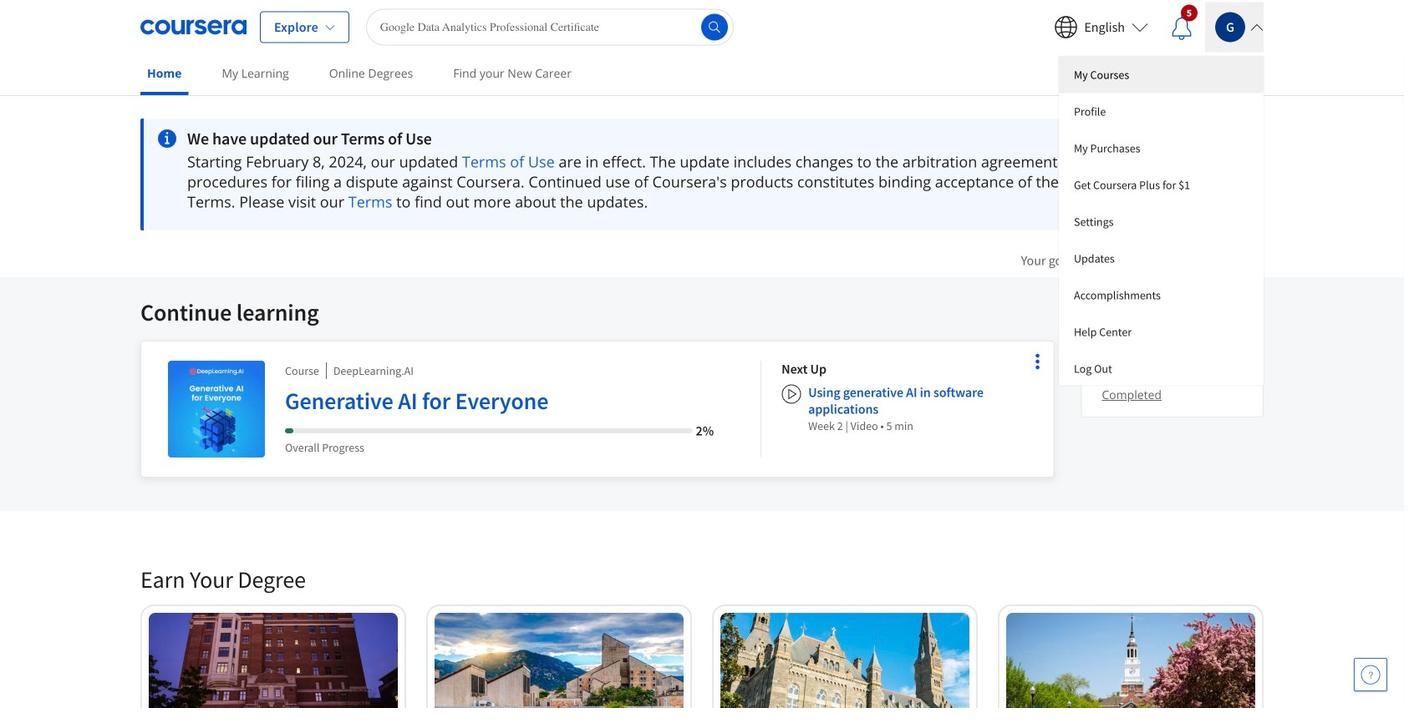Task type: vqa. For each thing, say whether or not it's contained in the screenshot.
'Included' to the bottom
no



Task type: describe. For each thing, give the bounding box(es) containing it.
What do you want to learn? text field
[[366, 9, 734, 46]]

earn your degree collection element
[[130, 538, 1274, 709]]

help center image
[[1361, 665, 1381, 685]]

generative ai for everyone image
[[168, 361, 265, 458]]



Task type: locate. For each thing, give the bounding box(es) containing it.
information: we have updated our terms of use element
[[187, 129, 1144, 149]]

more option for generative ai for everyone image
[[1026, 350, 1049, 374]]

None search field
[[366, 9, 734, 46]]

menu
[[1059, 56, 1264, 386]]

main content
[[0, 98, 1404, 709]]

coursera image
[[140, 14, 247, 41]]



